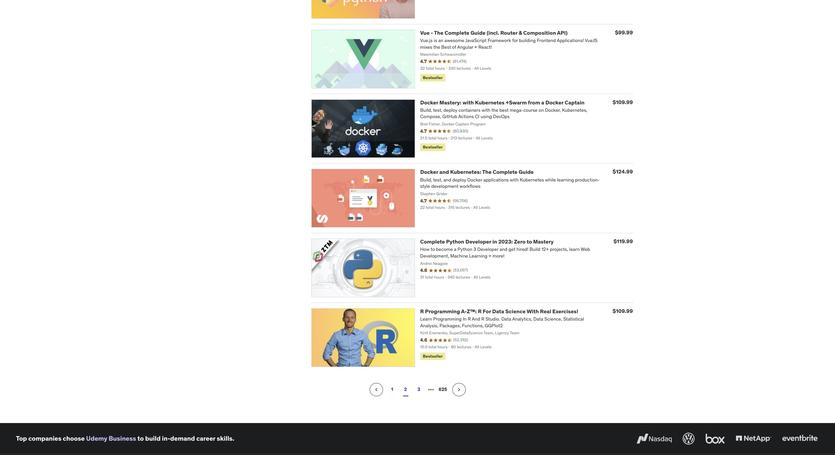 Task type: describe. For each thing, give the bounding box(es) containing it.
top
[[16, 435, 27, 443]]

top companies choose udemy business to build in-demand career skills.
[[16, 435, 235, 443]]

vue - the complete guide (incl. router & composition api) link
[[421, 29, 568, 36]]

docker right the a
[[546, 99, 564, 106]]

eventbrite image
[[782, 431, 820, 446]]

$109.99 for docker mastery: with kubernetes +swarm from a docker captain
[[613, 99, 634, 105]]

$109.99 for r programming a-z™: r for data science with real exercises!
[[613, 308, 634, 314]]

router
[[501, 29, 518, 36]]

docker mastery: with kubernetes +swarm from a docker captain
[[421, 99, 585, 106]]

docker and kubernetes: the complete guide
[[421, 169, 534, 175]]

1 r from the left
[[421, 308, 424, 315]]

next page image
[[456, 386, 463, 393]]

docker mastery: with kubernetes +swarm from a docker captain link
[[421, 99, 585, 106]]

zero
[[515, 238, 526, 245]]

kubernetes:
[[451, 169, 482, 175]]

in-
[[162, 435, 170, 443]]

vue
[[421, 29, 430, 36]]

data
[[493, 308, 505, 315]]

docker for docker and kubernetes: the complete guide
[[421, 169, 439, 175]]

udemy
[[86, 435, 107, 443]]

2 link
[[399, 383, 413, 396]]

a-
[[462, 308, 467, 315]]

skills.
[[217, 435, 235, 443]]

vue - the complete guide (incl. router & composition api)
[[421, 29, 568, 36]]

complete python developer in 2023: zero to mastery link
[[421, 238, 554, 245]]

r programming a-z™: r for data science with real exercises!
[[421, 308, 579, 315]]

and
[[440, 169, 449, 175]]

previous page image
[[373, 386, 380, 393]]

r programming a-z™: r for data science with real exercises! link
[[421, 308, 579, 315]]

in
[[493, 238, 498, 245]]

0 vertical spatial to
[[527, 238, 533, 245]]

python
[[447, 238, 465, 245]]

1 vertical spatial complete
[[493, 169, 518, 175]]

625
[[439, 387, 448, 393]]



Task type: locate. For each thing, give the bounding box(es) containing it.
r
[[421, 308, 424, 315], [478, 308, 482, 315]]

-
[[431, 29, 434, 36]]

science
[[506, 308, 526, 315]]

kubernetes
[[476, 99, 505, 106]]

demand
[[170, 435, 195, 443]]

docker
[[421, 99, 439, 106], [546, 99, 564, 106], [421, 169, 439, 175]]

docker left "mastery:"
[[421, 99, 439, 106]]

to left build
[[138, 435, 144, 443]]

3 link
[[413, 383, 426, 396]]

to
[[527, 238, 533, 245], [138, 435, 144, 443]]

mastery
[[534, 238, 554, 245]]

0 vertical spatial $109.99
[[613, 99, 634, 105]]

$109.99
[[613, 99, 634, 105], [613, 308, 634, 314]]

r left "for"
[[478, 308, 482, 315]]

exercises!
[[553, 308, 579, 315]]

3
[[418, 387, 421, 393]]

z™:
[[467, 308, 477, 315]]

0 horizontal spatial the
[[435, 29, 444, 36]]

companies
[[28, 435, 62, 443]]

$119.99
[[614, 238, 634, 245]]

build
[[145, 435, 161, 443]]

(incl.
[[487, 29, 500, 36]]

1 link
[[386, 383, 399, 396]]

complete python developer in 2023: zero to mastery
[[421, 238, 554, 245]]

0 horizontal spatial to
[[138, 435, 144, 443]]

the
[[435, 29, 444, 36], [483, 169, 492, 175]]

1 vertical spatial to
[[138, 435, 144, 443]]

ellipsis image
[[427, 386, 435, 394]]

composition
[[524, 29, 557, 36]]

2 $109.99 from the top
[[613, 308, 634, 314]]

$99.99
[[616, 29, 634, 36]]

box image
[[705, 431, 727, 446]]

volkswagen image
[[682, 431, 697, 446]]

mastery:
[[440, 99, 462, 106]]

2 r from the left
[[478, 308, 482, 315]]

the right kubernetes:
[[483, 169, 492, 175]]

the right -
[[435, 29, 444, 36]]

1 vertical spatial guide
[[519, 169, 534, 175]]

to right zero
[[527, 238, 533, 245]]

docker and kubernetes: the complete guide link
[[421, 169, 534, 175]]

from
[[529, 99, 541, 106]]

2023:
[[499, 238, 513, 245]]

0 horizontal spatial guide
[[471, 29, 486, 36]]

1
[[392, 387, 394, 393]]

real
[[541, 308, 552, 315]]

with
[[463, 99, 474, 106]]

1 $109.99 from the top
[[613, 99, 634, 105]]

1 vertical spatial $109.99
[[613, 308, 634, 314]]

1 horizontal spatial r
[[478, 308, 482, 315]]

1 horizontal spatial guide
[[519, 169, 534, 175]]

0 vertical spatial complete
[[445, 29, 470, 36]]

career
[[197, 435, 216, 443]]

a
[[542, 99, 545, 106]]

netapp image
[[735, 431, 774, 446]]

complete
[[445, 29, 470, 36], [493, 169, 518, 175], [421, 238, 445, 245]]

nasdaq image
[[636, 431, 674, 446]]

r left programming
[[421, 308, 424, 315]]

docker left the and
[[421, 169, 439, 175]]

with
[[527, 308, 539, 315]]

0 horizontal spatial r
[[421, 308, 424, 315]]

0 vertical spatial the
[[435, 29, 444, 36]]

$124.99
[[613, 168, 634, 175]]

api)
[[558, 29, 568, 36]]

2
[[405, 387, 407, 393]]

choose
[[63, 435, 85, 443]]

captain
[[565, 99, 585, 106]]

docker for docker mastery: with kubernetes +swarm from a docker captain
[[421, 99, 439, 106]]

0 vertical spatial guide
[[471, 29, 486, 36]]

developer
[[466, 238, 492, 245]]

1 horizontal spatial the
[[483, 169, 492, 175]]

1 vertical spatial the
[[483, 169, 492, 175]]

programming
[[426, 308, 461, 315]]

udemy business link
[[86, 435, 136, 443]]

+swarm
[[506, 99, 527, 106]]

guide
[[471, 29, 486, 36], [519, 169, 534, 175]]

&
[[519, 29, 523, 36]]

1 horizontal spatial to
[[527, 238, 533, 245]]

2 vertical spatial complete
[[421, 238, 445, 245]]

for
[[483, 308, 492, 315]]

business
[[109, 435, 136, 443]]



Task type: vqa. For each thing, say whether or not it's contained in the screenshot.


